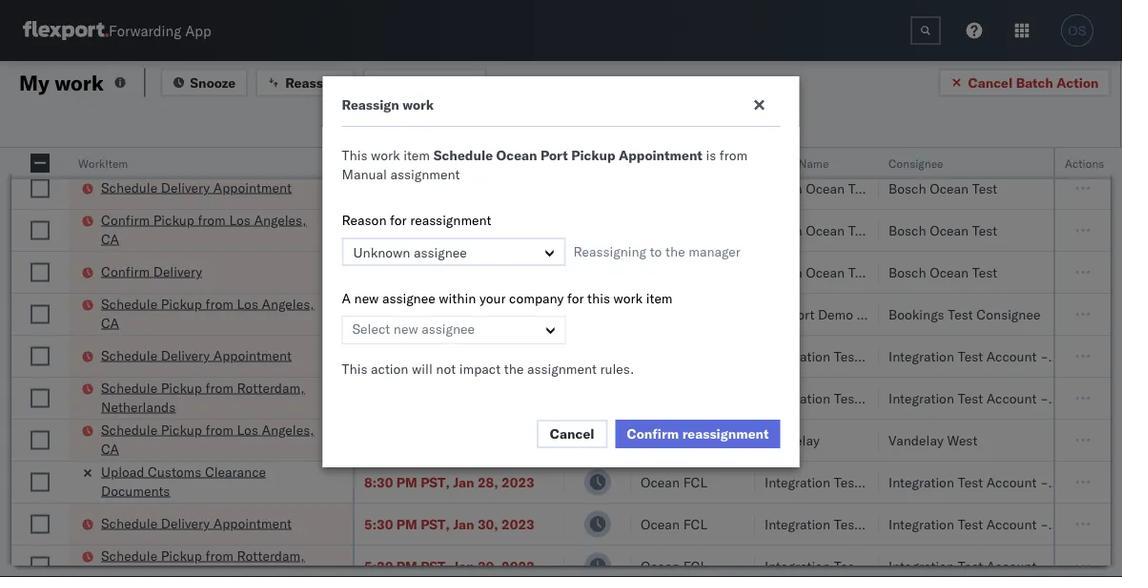 Task type: locate. For each thing, give the bounding box(es) containing it.
the right impact
[[504, 361, 524, 377]]

confirm
[[101, 211, 150, 228], [101, 263, 150, 279], [627, 425, 679, 442]]

2 netherlands from the top
[[101, 566, 176, 577]]

schedule pickup from los angeles, ca link down snooze "button"
[[101, 126, 328, 165]]

reassign up "reassign work"
[[285, 74, 343, 91]]

vandelay
[[765, 432, 820, 448], [889, 432, 944, 448]]

test
[[849, 138, 874, 155], [973, 138, 998, 155], [849, 180, 874, 196], [973, 180, 998, 196], [849, 222, 874, 238], [973, 222, 998, 238], [849, 264, 874, 280], [973, 264, 998, 280], [948, 306, 974, 322], [958, 348, 984, 364], [958, 390, 984, 406], [958, 474, 984, 490], [958, 516, 984, 532], [958, 558, 984, 574]]

to for reassigning
[[650, 243, 662, 260]]

ca down confirm delivery "button" at the left top
[[101, 314, 119, 331]]

None checkbox
[[31, 137, 50, 156], [31, 179, 50, 198], [31, 221, 50, 240], [31, 305, 50, 324], [31, 347, 50, 366], [31, 389, 50, 408], [31, 473, 50, 492], [31, 515, 50, 534], [31, 137, 50, 156], [31, 179, 50, 198], [31, 221, 50, 240], [31, 305, 50, 324], [31, 347, 50, 366], [31, 389, 50, 408], [31, 473, 50, 492], [31, 515, 50, 534]]

confirm pickup from los angeles, ca
[[101, 211, 307, 247]]

item down reassigning to the manager at top right
[[647, 290, 673, 307]]

for left this
[[568, 290, 584, 307]]

los for 11:59 pm pst, dec 13, 2022
[[237, 127, 258, 144]]

reassign down assign
[[342, 96, 399, 113]]

confirm down rules.
[[627, 425, 679, 442]]

1 13, from the top
[[490, 138, 511, 155]]

for
[[390, 212, 407, 228], [568, 290, 584, 307]]

11:59 up deadline
[[364, 138, 402, 155]]

schedule delivery appointment button down workitem button
[[101, 178, 292, 199]]

1 11:59 from the top
[[364, 138, 402, 155]]

0 vertical spatial reassignment
[[410, 212, 492, 228]]

2023
[[510, 306, 543, 322], [502, 348, 535, 364], [510, 432, 543, 448], [502, 474, 535, 490], [502, 516, 535, 532], [502, 558, 535, 574]]

0 vertical spatial assignee
[[414, 244, 467, 261]]

23, down 12,
[[478, 348, 499, 364]]

7 resize handle column header from the left
[[1047, 148, 1070, 577]]

0 vertical spatial assignment
[[391, 166, 460, 183]]

dec down me
[[462, 138, 487, 155]]

0 vertical spatial 23,
[[482, 222, 502, 238]]

0 vertical spatial schedule pickup from rotterdam, netherlands button
[[101, 378, 328, 418]]

1 schedule delivery appointment button from the top
[[101, 178, 292, 199]]

consignee button
[[879, 152, 1051, 171]]

netherlands up upload
[[101, 398, 176, 415]]

for right reason
[[390, 212, 407, 228]]

1 8:30 from the top
[[364, 348, 393, 364]]

assignee
[[414, 244, 467, 261], [382, 290, 436, 307], [422, 320, 475, 337]]

0 vertical spatial the
[[666, 243, 685, 260]]

item down "reassign work"
[[404, 147, 430, 164]]

schedule pickup from los angeles, ca up clearance
[[101, 421, 314, 457]]

2 vertical spatial schedule pickup from los angeles, ca button
[[101, 420, 328, 460]]

os
[[1069, 23, 1087, 38]]

1 vertical spatial for
[[568, 290, 584, 307]]

schedule delivery appointment link down workitem button
[[101, 178, 292, 197]]

assignee up 8:30 pm pst, jan 23, 2023
[[422, 320, 475, 337]]

los up workitem button
[[237, 127, 258, 144]]

0 horizontal spatial assignment
[[391, 166, 460, 183]]

1 horizontal spatial new
[[394, 320, 418, 337]]

4 integration from the top
[[889, 516, 955, 532]]

6 ocean fcl from the top
[[641, 558, 708, 574]]

confirm up confirm delivery
[[101, 211, 150, 228]]

unknown
[[353, 244, 411, 261]]

1 ocean fcl from the top
[[641, 138, 708, 155]]

5 resize handle column header from the left
[[733, 148, 755, 577]]

1 vertical spatial schedule pickup from rotterdam, netherlands
[[101, 547, 305, 577]]

from for 1st schedule pickup from rotterdam, netherlands 'link'
[[206, 379, 234, 396]]

resize handle column header
[[46, 148, 69, 577], [330, 148, 353, 577], [542, 148, 565, 577], [609, 148, 631, 577], [733, 148, 755, 577], [857, 148, 879, 577], [1047, 148, 1070, 577], [1088, 148, 1111, 577]]

schedule pickup from los angeles, ca link
[[101, 126, 328, 165], [101, 294, 328, 332], [101, 420, 328, 458]]

los down confirm pickup from los angeles, ca button
[[237, 295, 258, 312]]

the left manager
[[666, 243, 685, 260]]

pickup inside the "confirm pickup from los angeles, ca"
[[153, 211, 194, 228]]

schedule pickup from los angeles, ca for 11:59 pm pst, dec 13, 2022
[[101, 127, 314, 163]]

ca inside the "confirm pickup from los angeles, ca"
[[101, 230, 119, 247]]

delivery inside confirm delivery link
[[153, 263, 202, 279]]

2 schedule delivery appointment from the top
[[101, 347, 292, 363]]

los for 11:59 pm pst, jan 12, 2023
[[237, 295, 258, 312]]

confirm inside the "confirm pickup from los angeles, ca"
[[101, 211, 150, 228]]

1 vertical spatial the
[[504, 361, 524, 377]]

2 vandelay from the left
[[889, 432, 944, 448]]

mode button
[[631, 152, 736, 171]]

1 vertical spatial netherlands
[[101, 566, 176, 577]]

reassign for reassign work
[[342, 96, 399, 113]]

consignee inside consignee button
[[889, 156, 944, 170]]

to for assign
[[439, 74, 452, 91]]

5 fl from the top
[[1110, 306, 1123, 322]]

ca for 11:59 pm pst, dec 13, 2022
[[101, 146, 119, 163]]

23, up 6:00 am pst, dec 24, 2022
[[482, 222, 502, 238]]

pickup for confirm pickup from los angeles, ca link
[[153, 211, 194, 228]]

assignee up 6:00 am pst, dec 24, 2022
[[414, 244, 467, 261]]

angeles, up clearance
[[262, 421, 314, 438]]

1 horizontal spatial reassignment
[[683, 425, 769, 442]]

2 vertical spatial schedule delivery appointment button
[[101, 514, 292, 535]]

cancel batch action button
[[939, 68, 1112, 97]]

confirm delivery button
[[101, 262, 202, 283]]

0 vertical spatial cancel
[[969, 74, 1013, 91]]

this up manual
[[342, 147, 368, 164]]

assignee down am
[[382, 290, 436, 307]]

work for this
[[371, 147, 400, 164]]

1 lagerfe from the top
[[1080, 348, 1123, 364]]

schedule delivery appointment button for 8:30 pm pst, jan 23, 2023
[[101, 346, 292, 367]]

schedule pickup from rotterdam, netherlands
[[101, 379, 305, 415], [101, 547, 305, 577]]

11:59 pm pst, dec 13, 2022 for schedule pickup from los angeles, ca
[[364, 138, 547, 155]]

0 vertical spatial confirm
[[101, 211, 150, 228]]

impact
[[460, 361, 501, 377]]

2 ocean fcl from the top
[[641, 264, 708, 280]]

los down workitem button
[[229, 211, 251, 228]]

11:59 pm pst, dec 13, 2022 down deadline button
[[364, 180, 547, 196]]

delivery down the "confirm pickup from los angeles, ca"
[[153, 263, 202, 279]]

jan
[[462, 306, 483, 322], [453, 348, 475, 364], [462, 432, 483, 448], [453, 474, 475, 490], [453, 516, 475, 532], [453, 558, 475, 574]]

schedule pickup from rotterdam, netherlands button down upload customs clearance documents link
[[101, 546, 328, 577]]

1 vertical spatial 30,
[[478, 558, 499, 574]]

schedule delivery appointment button down confirm delivery "button" at the left top
[[101, 346, 292, 367]]

from for schedule pickup from los angeles, ca link for 11:59 pm pst, dec 13, 2022
[[206, 127, 234, 144]]

1 vertical spatial schedule pickup from los angeles, ca
[[101, 295, 314, 331]]

4 karl from the top
[[1053, 516, 1077, 532]]

pickup for schedule pickup from los angeles, ca link corresponding to 11:59 pm pst, jan 12, 2023
[[161, 295, 202, 312]]

0 vertical spatial new
[[354, 290, 379, 307]]

3 fcl from the top
[[684, 432, 708, 448]]

ocean fcl
[[641, 138, 708, 155], [641, 264, 708, 280], [641, 432, 708, 448], [641, 474, 708, 490], [641, 516, 708, 532], [641, 558, 708, 574]]

0 vertical spatial 5:30 pm pst, jan 30, 2023
[[364, 516, 535, 532]]

1 vertical spatial schedule pickup from rotterdam, netherlands button
[[101, 546, 328, 577]]

angeles, down reassign button
[[262, 127, 314, 144]]

schedule delivery appointment link down upload customs clearance documents on the bottom
[[101, 514, 292, 533]]

1 vertical spatial schedule pickup from los angeles, ca link
[[101, 294, 328, 332]]

schedule delivery appointment button for 11:59 pm pst, dec 13, 2022
[[101, 178, 292, 199]]

0 vertical spatial reassign
[[285, 74, 343, 91]]

0 vertical spatial schedule pickup from rotterdam, netherlands
[[101, 379, 305, 415]]

0 vertical spatial 24,
[[483, 264, 503, 280]]

1 vertical spatial schedule pickup from rotterdam, netherlands link
[[101, 546, 328, 577]]

schedule delivery appointment button down upload customs clearance documents on the bottom
[[101, 514, 292, 535]]

12,
[[486, 306, 507, 322]]

schedule delivery appointment button
[[101, 178, 292, 199], [101, 346, 292, 367], [101, 514, 292, 535]]

action
[[371, 361, 409, 377]]

dec
[[462, 138, 487, 155], [462, 180, 487, 196], [453, 222, 478, 238], [454, 264, 479, 280]]

4 lagerfe from the top
[[1080, 516, 1123, 532]]

1 horizontal spatial snooze
[[574, 156, 612, 170]]

ocean inside this work item schedule ocean port pickup appointment is from manual assignment
[[496, 147, 538, 164]]

snooze right "port"
[[574, 156, 612, 170]]

1 vertical spatial schedule pickup from los angeles, ca button
[[101, 294, 328, 334]]

schedule pickup from los angeles, ca down confirm delivery "button" at the left top
[[101, 295, 314, 331]]

to inside button
[[439, 74, 452, 91]]

8:30 down 11:59 pm pst, jan 24, 2023
[[364, 474, 393, 490]]

1 horizontal spatial item
[[647, 290, 673, 307]]

delivery
[[161, 179, 210, 196], [153, 263, 202, 279], [161, 347, 210, 363], [161, 515, 210, 531]]

10 fl from the top
[[1110, 516, 1123, 532]]

24, up your
[[483, 264, 503, 280]]

angeles, left reason
[[254, 211, 307, 228]]

will
[[412, 361, 433, 377]]

2 5:30 from the top
[[364, 558, 393, 574]]

2 vertical spatial assignee
[[422, 320, 475, 337]]

1 schedule delivery appointment from the top
[[101, 179, 292, 196]]

24, for 2022
[[483, 264, 503, 280]]

angeles, left 'a'
[[262, 295, 314, 312]]

vandelay for vandelay west
[[889, 432, 944, 448]]

app
[[185, 21, 211, 40]]

1 rotterdam, from the top
[[237, 379, 305, 396]]

delivery down workitem button
[[161, 179, 210, 196]]

11:59 pm pst, dec 13, 2022 down me
[[364, 138, 547, 155]]

0 horizontal spatial new
[[354, 290, 379, 307]]

schedule pickup from los angeles, ca link for 11:59 pm pst, dec 13, 2022
[[101, 126, 328, 165]]

karl
[[1053, 348, 1077, 364], [1053, 390, 1077, 406], [1053, 474, 1077, 490], [1053, 516, 1077, 532], [1053, 558, 1077, 574]]

1 vertical spatial reassign
[[342, 96, 399, 113]]

schedule delivery appointment for 8:30 pm pst, jan 23, 2023
[[101, 347, 292, 363]]

schedule delivery appointment down workitem button
[[101, 179, 292, 196]]

2 schedule pickup from los angeles, ca link from the top
[[101, 294, 328, 332]]

0 vertical spatial rotterdam,
[[237, 379, 305, 396]]

schedule delivery appointment link down confirm delivery "button" at the left top
[[101, 346, 292, 365]]

work right this
[[614, 290, 643, 307]]

13, for schedule delivery appointment
[[490, 180, 511, 196]]

11:59 down deadline
[[364, 180, 402, 196]]

work up manual
[[371, 147, 400, 164]]

dec up within
[[454, 264, 479, 280]]

4:00 pm pst, dec 23, 2022
[[364, 222, 539, 238]]

2 fl from the top
[[1110, 180, 1123, 196]]

0 horizontal spatial item
[[404, 147, 430, 164]]

cancel
[[969, 74, 1013, 91], [550, 425, 595, 442]]

0 vertical spatial schedule delivery appointment
[[101, 179, 292, 196]]

1 horizontal spatial assignment
[[527, 361, 597, 377]]

2 vertical spatial confirm
[[627, 425, 679, 442]]

1 fl from the top
[[1110, 138, 1123, 155]]

1 vertical spatial schedule delivery appointment link
[[101, 346, 292, 365]]

1 schedule delivery appointment link from the top
[[101, 178, 292, 197]]

11:59 pm pst, jan 12, 2023
[[364, 306, 543, 322]]

from for second schedule pickup from rotterdam, netherlands 'link' from the top
[[206, 547, 234, 564]]

assignee for select
[[422, 320, 475, 337]]

1 vertical spatial rotterdam,
[[237, 547, 305, 564]]

is
[[706, 147, 717, 164]]

0 vertical spatial item
[[404, 147, 430, 164]]

actions
[[1065, 156, 1105, 170]]

to
[[439, 74, 452, 91], [650, 243, 662, 260]]

deadline button
[[355, 152, 546, 171]]

the
[[666, 243, 685, 260], [504, 361, 524, 377]]

11 fl from the top
[[1110, 558, 1123, 574]]

schedule delivery appointment down confirm delivery "button" at the left top
[[101, 347, 292, 363]]

0 vertical spatial schedule delivery appointment button
[[101, 178, 292, 199]]

assignment up reason for reassignment
[[391, 166, 460, 183]]

batch
[[1016, 74, 1054, 91]]

1 schedule pickup from los angeles, ca link from the top
[[101, 126, 328, 165]]

5 account from the top
[[987, 558, 1037, 574]]

5:30 pm pst, jan 30, 2023
[[364, 516, 535, 532], [364, 558, 535, 574]]

2 ca from the top
[[101, 230, 119, 247]]

1 horizontal spatial vandelay
[[889, 432, 944, 448]]

to left me
[[439, 74, 452, 91]]

2 vertical spatial schedule pickup from los angeles, ca link
[[101, 420, 328, 458]]

confirm inside "button"
[[101, 263, 150, 279]]

dec up 6:00 am pst, dec 24, 2022
[[453, 222, 478, 238]]

0 vertical spatial schedule pickup from rotterdam, netherlands link
[[101, 378, 328, 416]]

0 vertical spatial 5:30
[[364, 516, 393, 532]]

0 vertical spatial schedule pickup from los angeles, ca link
[[101, 126, 328, 165]]

3 karl from the top
[[1053, 474, 1077, 490]]

rotterdam, down clearance
[[237, 547, 305, 564]]

appointment for 11:59 pm pst, dec 13, 2022 schedule delivery appointment button
[[213, 179, 292, 196]]

manual
[[342, 166, 387, 183]]

dec down deadline button
[[462, 180, 487, 196]]

13, for schedule pickup from los angeles, ca
[[490, 138, 511, 155]]

8 fl from the top
[[1110, 432, 1123, 448]]

pickup for 1st schedule pickup from rotterdam, netherlands 'link'
[[161, 379, 202, 396]]

action
[[1057, 74, 1099, 91]]

1 vertical spatial cancel
[[550, 425, 595, 442]]

2 schedule pickup from los angeles, ca button from the top
[[101, 294, 328, 334]]

fl
[[1110, 138, 1123, 155], [1110, 180, 1123, 196], [1110, 222, 1123, 238], [1110, 264, 1123, 280], [1110, 306, 1123, 322], [1110, 348, 1123, 364], [1110, 390, 1123, 406], [1110, 432, 1123, 448], [1110, 474, 1123, 490], [1110, 516, 1123, 532], [1110, 558, 1123, 574]]

None checkbox
[[31, 154, 50, 173], [31, 263, 50, 282], [31, 431, 50, 450], [31, 557, 50, 576], [31, 154, 50, 173], [31, 263, 50, 282], [31, 431, 50, 450], [31, 557, 50, 576]]

4 fl from the top
[[1110, 264, 1123, 280]]

2 integration from the top
[[889, 390, 955, 406]]

1 vertical spatial 13,
[[490, 180, 511, 196]]

rotterdam, up clearance
[[237, 379, 305, 396]]

0 vertical spatial schedule pickup from los angeles, ca button
[[101, 126, 328, 166]]

schedule pickup from rotterdam, netherlands link down upload customs clearance documents link
[[101, 546, 328, 577]]

work down assign
[[403, 96, 434, 113]]

1 ca from the top
[[101, 146, 119, 163]]

schedule pickup from los angeles, ca down snooze "button"
[[101, 127, 314, 163]]

lagerfe
[[1080, 348, 1123, 364], [1080, 390, 1123, 406], [1080, 474, 1123, 490], [1080, 516, 1123, 532], [1080, 558, 1123, 574]]

1 vertical spatial 23,
[[478, 348, 499, 364]]

work inside this work item schedule ocean port pickup appointment is from manual assignment
[[371, 147, 400, 164]]

0 horizontal spatial cancel
[[550, 425, 595, 442]]

0 vertical spatial schedule delivery appointment link
[[101, 178, 292, 197]]

integration test account - karl lagerfe
[[889, 348, 1123, 364], [889, 390, 1123, 406], [889, 474, 1123, 490], [889, 516, 1123, 532], [889, 558, 1123, 574]]

1 vertical spatial 8:30
[[364, 474, 393, 490]]

-
[[1041, 348, 1049, 364], [1041, 390, 1049, 406], [1041, 474, 1049, 490], [1041, 516, 1049, 532], [1041, 558, 1049, 574]]

2 vertical spatial schedule delivery appointment
[[101, 515, 292, 531]]

this for this action will not impact the assignment rules.
[[342, 361, 368, 377]]

angeles,
[[262, 127, 314, 144], [254, 211, 307, 228], [262, 295, 314, 312], [262, 421, 314, 438]]

reason for reassignment
[[342, 212, 492, 228]]

delivery down confirm delivery "button" at the left top
[[161, 347, 210, 363]]

schedule pickup from rotterdam, netherlands button
[[101, 378, 328, 418], [101, 546, 328, 577]]

1 schedule pickup from los angeles, ca from the top
[[101, 127, 314, 163]]

1 11:59 pm pst, dec 13, 2022 from the top
[[364, 138, 547, 155]]

this left action
[[342, 361, 368, 377]]

3 11:59 from the top
[[364, 306, 402, 322]]

new right 'a'
[[354, 290, 379, 307]]

1 30, from the top
[[478, 516, 499, 532]]

2 vertical spatial schedule pickup from los angeles, ca
[[101, 421, 314, 457]]

work for reassign
[[403, 96, 434, 113]]

1 horizontal spatial for
[[568, 290, 584, 307]]

0 horizontal spatial to
[[439, 74, 452, 91]]

from inside this work item schedule ocean port pickup appointment is from manual assignment
[[720, 147, 748, 164]]

1 vertical spatial reassignment
[[683, 425, 769, 442]]

1 vertical spatial 24,
[[486, 432, 507, 448]]

this inside this work item schedule ocean port pickup appointment is from manual assignment
[[342, 147, 368, 164]]

13, down deadline button
[[490, 180, 511, 196]]

schedule delivery appointment down upload customs clearance documents on the bottom
[[101, 515, 292, 531]]

schedule pickup from los angeles, ca button down confirm delivery "button" at the left top
[[101, 294, 328, 334]]

1 vertical spatial item
[[647, 290, 673, 307]]

pickup
[[161, 127, 202, 144], [572, 147, 616, 164], [153, 211, 194, 228], [161, 295, 202, 312], [161, 379, 202, 396], [161, 421, 202, 438], [161, 547, 202, 564]]

1 vertical spatial new
[[394, 320, 418, 337]]

a
[[342, 290, 351, 307]]

3 ca from the top
[[101, 314, 119, 331]]

8:30 pm pst, jan 28, 2023
[[364, 474, 535, 490]]

cancel for cancel
[[550, 425, 595, 442]]

ca up upload
[[101, 440, 119, 457]]

4 - from the top
[[1041, 516, 1049, 532]]

schedule pickup from rotterdam, netherlands link
[[101, 378, 328, 416], [101, 546, 328, 577]]

1 vertical spatial schedule delivery appointment button
[[101, 346, 292, 367]]

1 vertical spatial 11:59 pm pst, dec 13, 2022
[[364, 180, 547, 196]]

confirm pickup from los angeles, ca button
[[101, 210, 328, 250]]

0 vertical spatial 11:59 pm pst, dec 13, 2022
[[364, 138, 547, 155]]

0 horizontal spatial vandelay
[[765, 432, 820, 448]]

schedule pickup from los angeles, ca link up clearance
[[101, 420, 328, 458]]

2 karl from the top
[[1053, 390, 1077, 406]]

item inside this work item schedule ocean port pickup appointment is from manual assignment
[[404, 147, 430, 164]]

schedule pickup from rotterdam, netherlands down upload customs clearance documents link
[[101, 547, 305, 577]]

work
[[55, 69, 104, 95], [403, 96, 434, 113], [371, 147, 400, 164], [614, 290, 643, 307]]

confirm for confirm reassignment
[[627, 425, 679, 442]]

None text field
[[911, 16, 941, 45]]

1 vertical spatial confirm
[[101, 263, 150, 279]]

this
[[342, 147, 368, 164], [342, 361, 368, 377]]

3 lagerfe from the top
[[1080, 474, 1123, 490]]

schedule pickup from los angeles, ca link down confirm delivery "button" at the left top
[[101, 294, 328, 332]]

assignment
[[391, 166, 460, 183], [527, 361, 597, 377]]

assignment left rules.
[[527, 361, 597, 377]]

2 8:30 from the top
[[364, 474, 393, 490]]

3 schedule delivery appointment button from the top
[[101, 514, 292, 535]]

to right reassigning
[[650, 243, 662, 260]]

0 horizontal spatial snooze
[[190, 74, 236, 91]]

13, left "port"
[[490, 138, 511, 155]]

24, up 28,
[[486, 432, 507, 448]]

fcl
[[684, 138, 708, 155], [684, 264, 708, 280], [684, 432, 708, 448], [684, 474, 708, 490], [684, 516, 708, 532], [684, 558, 708, 574]]

0 vertical spatial snooze
[[190, 74, 236, 91]]

confirm down the "confirm pickup from los angeles, ca"
[[101, 263, 150, 279]]

1 horizontal spatial cancel
[[969, 74, 1013, 91]]

0 horizontal spatial the
[[504, 361, 524, 377]]

am
[[397, 264, 419, 280]]

from
[[206, 127, 234, 144], [720, 147, 748, 164], [198, 211, 226, 228], [206, 295, 234, 312], [206, 379, 234, 396], [206, 421, 234, 438], [206, 547, 234, 564]]

netherlands
[[101, 398, 176, 415], [101, 566, 176, 577]]

1 vandelay from the left
[[765, 432, 820, 448]]

netherlands down documents at the left bottom of page
[[101, 566, 176, 577]]

24, for 2023
[[486, 432, 507, 448]]

0 vertical spatial netherlands
[[101, 398, 176, 415]]

11:59 down action
[[364, 432, 402, 448]]

company
[[509, 290, 564, 307]]

from inside the "confirm pickup from los angeles, ca"
[[198, 211, 226, 228]]

1 vertical spatial schedule delivery appointment
[[101, 347, 292, 363]]

0 vertical spatial to
[[439, 74, 452, 91]]

work for my
[[55, 69, 104, 95]]

3 schedule delivery appointment link from the top
[[101, 514, 292, 533]]

clearance
[[205, 463, 266, 480]]

schedule pickup from rotterdam, netherlands link up clearance
[[101, 378, 328, 416]]

confirm reassignment
[[627, 425, 769, 442]]

1 schedule pickup from los angeles, ca button from the top
[[101, 126, 328, 166]]

2 resize handle column header from the left
[[330, 148, 353, 577]]

flexport. image
[[23, 21, 109, 40]]

1 vertical spatial assignment
[[527, 361, 597, 377]]

13,
[[490, 138, 511, 155], [490, 180, 511, 196]]

appointment inside this work item schedule ocean port pickup appointment is from manual assignment
[[619, 147, 703, 164]]

upload
[[101, 463, 144, 480]]

ca up confirm delivery
[[101, 230, 119, 247]]

11:59 right 'a'
[[364, 306, 402, 322]]

1 vertical spatial assignee
[[382, 290, 436, 307]]

0 vertical spatial schedule pickup from los angeles, ca
[[101, 127, 314, 163]]

reassignment
[[410, 212, 492, 228], [683, 425, 769, 442]]

reassign inside button
[[285, 74, 343, 91]]

from for third schedule pickup from los angeles, ca link from the top of the page
[[206, 421, 234, 438]]

from for confirm pickup from los angeles, ca link
[[198, 211, 226, 228]]

select
[[352, 320, 390, 337]]

1 horizontal spatial the
[[666, 243, 685, 260]]

0 vertical spatial 13,
[[490, 138, 511, 155]]

schedule pickup from rotterdam, netherlands up the customs
[[101, 379, 305, 415]]

2 schedule delivery appointment button from the top
[[101, 346, 292, 367]]

snooze down the app
[[190, 74, 236, 91]]

1 vertical spatial to
[[650, 243, 662, 260]]

2 vertical spatial schedule delivery appointment link
[[101, 514, 292, 533]]

11:59
[[364, 138, 402, 155], [364, 180, 402, 196], [364, 306, 402, 322], [364, 432, 402, 448]]

1 vertical spatial 5:30 pm pst, jan 30, 2023
[[364, 558, 535, 574]]

2022 for confirm delivery
[[507, 264, 540, 280]]

0 vertical spatial 30,
[[478, 516, 499, 532]]

0 horizontal spatial reassignment
[[410, 212, 492, 228]]

schedule pickup from los angeles, ca button down snooze "button"
[[101, 126, 328, 166]]

2 13, from the top
[[490, 180, 511, 196]]

vandelay for vandelay
[[765, 432, 820, 448]]

0 vertical spatial this
[[342, 147, 368, 164]]

reassignment inside confirm reassignment button
[[683, 425, 769, 442]]

0 vertical spatial 8:30
[[364, 348, 393, 364]]

8:30 down select
[[364, 348, 393, 364]]

rotterdam,
[[237, 379, 305, 396], [237, 547, 305, 564]]

2 schedule pickup from los angeles, ca from the top
[[101, 295, 314, 331]]

1 vertical spatial this
[[342, 361, 368, 377]]

work right "my"
[[55, 69, 104, 95]]

1 vertical spatial 5:30
[[364, 558, 393, 574]]

1 horizontal spatial to
[[650, 243, 662, 260]]

1 account from the top
[[987, 348, 1037, 364]]

ocean
[[641, 138, 680, 155], [806, 138, 845, 155], [930, 138, 969, 155], [496, 147, 538, 164], [806, 180, 845, 196], [930, 180, 969, 196], [806, 222, 845, 238], [930, 222, 969, 238], [641, 264, 680, 280], [806, 264, 845, 280], [930, 264, 969, 280], [641, 432, 680, 448], [641, 474, 680, 490], [641, 516, 680, 532], [641, 558, 680, 574]]

angeles, inside the "confirm pickup from los angeles, ca"
[[254, 211, 307, 228]]

2 fcl from the top
[[684, 264, 708, 280]]

los inside the "confirm pickup from los angeles, ca"
[[229, 211, 251, 228]]

my
[[19, 69, 49, 95]]

ca down 'my work'
[[101, 146, 119, 163]]

schedule pickup from los angeles, ca button for 11:59 pm pst, jan 12, 2023
[[101, 294, 328, 334]]

4:00
[[364, 222, 393, 238]]

schedule pickup from rotterdam, netherlands button up clearance
[[101, 378, 328, 418]]

account
[[987, 348, 1037, 364], [987, 390, 1037, 406], [987, 474, 1037, 490], [987, 516, 1037, 532], [987, 558, 1037, 574]]

7 fl from the top
[[1110, 390, 1123, 406]]

cancel button
[[537, 420, 608, 448]]

id
[[1104, 156, 1116, 170]]

2 this from the top
[[342, 361, 368, 377]]

los for 4:00 pm pst, dec 23, 2022
[[229, 211, 251, 228]]

0 vertical spatial for
[[390, 212, 407, 228]]

2022
[[514, 138, 547, 155], [514, 180, 547, 196], [506, 222, 539, 238], [507, 264, 540, 280]]

3 account from the top
[[987, 474, 1037, 490]]

2 schedule delivery appointment link from the top
[[101, 346, 292, 365]]

5:30
[[364, 516, 393, 532], [364, 558, 393, 574]]

2 11:59 pm pst, dec 13, 2022 from the top
[[364, 180, 547, 196]]

assignment inside this work item schedule ocean port pickup appointment is from manual assignment
[[391, 166, 460, 183]]

schedule pickup from los angeles, ca button up clearance
[[101, 420, 328, 460]]

pickup for second schedule pickup from rotterdam, netherlands 'link' from the top
[[161, 547, 202, 564]]

new right select
[[394, 320, 418, 337]]

3 schedule pickup from los angeles, ca from the top
[[101, 421, 314, 457]]



Task type: vqa. For each thing, say whether or not it's contained in the screenshot.
omkar savant destination agent
no



Task type: describe. For each thing, give the bounding box(es) containing it.
1 schedule pickup from rotterdam, netherlands button from the top
[[101, 378, 328, 418]]

documents
[[101, 482, 170, 499]]

deadline
[[364, 156, 411, 170]]

3 ocean fcl from the top
[[641, 432, 708, 448]]

2 account from the top
[[987, 390, 1037, 406]]

workitem button
[[69, 152, 334, 171]]

6 resize handle column header from the left
[[857, 148, 879, 577]]

2 integration test account - karl lagerfe from the top
[[889, 390, 1123, 406]]

dec for schedule pickup from los angeles, ca
[[462, 138, 487, 155]]

manager
[[689, 243, 741, 260]]

3 schedule pickup from los angeles, ca button from the top
[[101, 420, 328, 460]]

2 - from the top
[[1041, 390, 1049, 406]]

reassigning
[[574, 243, 647, 260]]

2 schedule pickup from rotterdam, netherlands link from the top
[[101, 546, 328, 577]]

delivery for 6:00
[[153, 263, 202, 279]]

flex id
[[1080, 156, 1116, 170]]

demo
[[818, 306, 854, 322]]

confirm delivery link
[[101, 262, 202, 281]]

snooze button
[[161, 68, 248, 97]]

3 schedule pickup from los angeles, ca link from the top
[[101, 420, 328, 458]]

pickup inside this work item schedule ocean port pickup appointment is from manual assignment
[[572, 147, 616, 164]]

appointment for schedule delivery appointment button related to 8:30 pm pst, jan 23, 2023
[[213, 347, 292, 363]]

4 account from the top
[[987, 516, 1037, 532]]

assign
[[392, 74, 436, 91]]

forwarding app
[[109, 21, 211, 40]]

forwarding
[[109, 21, 181, 40]]

consignee for bookings test consignee
[[977, 306, 1041, 322]]

upload customs clearance documents
[[101, 463, 266, 499]]

schedule delivery appointment for 11:59 pm pst, dec 13, 2022
[[101, 179, 292, 196]]

client
[[765, 156, 796, 170]]

schedule delivery appointment link for 8:30
[[101, 346, 292, 365]]

confirm pickup from los angeles, ca link
[[101, 210, 328, 248]]

schedule pickup from los angeles, ca link for 11:59 pm pst, jan 12, 2023
[[101, 294, 328, 332]]

4 resize handle column header from the left
[[609, 148, 631, 577]]

appointment for first schedule delivery appointment button from the bottom
[[213, 515, 292, 531]]

5 integration test account - karl lagerfe from the top
[[889, 558, 1123, 574]]

dec for confirm pickup from los angeles, ca
[[453, 222, 478, 238]]

delivery for 11:59
[[161, 179, 210, 196]]

28,
[[478, 474, 499, 490]]

los up clearance
[[237, 421, 258, 438]]

os button
[[1056, 9, 1100, 52]]

within
[[439, 290, 476, 307]]

client name button
[[755, 152, 860, 171]]

forwarding app link
[[23, 21, 211, 40]]

new for select
[[394, 320, 418, 337]]

2022 for schedule pickup from los angeles, ca
[[514, 138, 547, 155]]

name
[[799, 156, 829, 170]]

3 resize handle column header from the left
[[542, 148, 565, 577]]

upload customs clearance documents link
[[101, 462, 328, 500]]

1 integration from the top
[[889, 348, 955, 364]]

a new assignee within your company for this work item
[[342, 290, 673, 307]]

0 horizontal spatial for
[[390, 212, 407, 228]]

cancel for cancel batch action
[[969, 74, 1013, 91]]

1 karl from the top
[[1053, 348, 1077, 364]]

schedule pickup from los angeles, ca for 11:59 pm pst, jan 12, 2023
[[101, 295, 314, 331]]

2 schedule pickup from rotterdam, netherlands from the top
[[101, 547, 305, 577]]

8:30 for 8:30 pm pst, jan 28, 2023
[[364, 474, 393, 490]]

flex id button
[[1070, 152, 1123, 171]]

3 integration from the top
[[889, 474, 955, 490]]

6 fcl from the top
[[684, 558, 708, 574]]

5 lagerfe from the top
[[1080, 558, 1123, 574]]

assign to me button
[[363, 68, 487, 97]]

not
[[436, 361, 456, 377]]

schedule inside this work item schedule ocean port pickup appointment is from manual assignment
[[434, 147, 493, 164]]

1 fcl from the top
[[684, 138, 708, 155]]

flex
[[1080, 156, 1101, 170]]

2022 for confirm pickup from los angeles, ca
[[506, 222, 539, 238]]

confirm for confirm delivery
[[101, 263, 150, 279]]

this action will not impact the assignment rules.
[[342, 361, 635, 377]]

snooze inside "button"
[[190, 74, 236, 91]]

2 rotterdam, from the top
[[237, 547, 305, 564]]

1 5:30 pm pst, jan 30, 2023 from the top
[[364, 516, 535, 532]]

4 ocean fcl from the top
[[641, 474, 708, 490]]

dec for confirm delivery
[[454, 264, 479, 280]]

2 schedule pickup from rotterdam, netherlands button from the top
[[101, 546, 328, 577]]

2022 for schedule delivery appointment
[[514, 180, 547, 196]]

unknown assignee
[[353, 244, 467, 261]]

west
[[948, 432, 978, 448]]

1 5:30 from the top
[[364, 516, 393, 532]]

ca for 11:59 pm pst, jan 12, 2023
[[101, 314, 119, 331]]

5 fcl from the top
[[684, 516, 708, 532]]

4 integration test account - karl lagerfe from the top
[[889, 516, 1123, 532]]

1 integration test account - karl lagerfe from the top
[[889, 348, 1123, 364]]

client name
[[765, 156, 829, 170]]

customs
[[148, 463, 202, 480]]

6:00 am pst, dec 24, 2022
[[364, 264, 540, 280]]

confirm for confirm pickup from los angeles, ca
[[101, 211, 150, 228]]

4 11:59 from the top
[[364, 432, 402, 448]]

1 schedule pickup from rotterdam, netherlands link from the top
[[101, 378, 328, 416]]

8:30 for 8:30 pm pst, jan 23, 2023
[[364, 348, 393, 364]]

assignee for a
[[382, 290, 436, 307]]

port
[[541, 147, 568, 164]]

delivery down upload customs clearance documents on the bottom
[[161, 515, 210, 531]]

schedule delivery appointment link for 11:59
[[101, 178, 292, 197]]

8 resize handle column header from the left
[[1088, 148, 1111, 577]]

3 fl from the top
[[1110, 222, 1123, 238]]

angeles, for 11:59 pm pst, jan 12, 2023
[[262, 295, 314, 312]]

from for schedule pickup from los angeles, ca link corresponding to 11:59 pm pst, jan 12, 2023
[[206, 295, 234, 312]]

ca for 4:00 pm pst, dec 23, 2022
[[101, 230, 119, 247]]

2 30, from the top
[[478, 558, 499, 574]]

reassigning to the manager
[[574, 243, 741, 260]]

11:59 pm pst, dec 13, 2022 for schedule delivery appointment
[[364, 180, 547, 196]]

reason
[[342, 212, 387, 228]]

1 resize handle column header from the left
[[46, 148, 69, 577]]

this for this work item schedule ocean port pickup appointment is from manual assignment
[[342, 147, 368, 164]]

mode
[[641, 156, 670, 170]]

flexport demo consignee
[[765, 306, 921, 322]]

assign to me
[[392, 74, 475, 91]]

4 ca from the top
[[101, 440, 119, 457]]

5 integration from the top
[[889, 558, 955, 574]]

pickup for third schedule pickup from los angeles, ca link from the top of the page
[[161, 421, 202, 438]]

1 netherlands from the top
[[101, 398, 176, 415]]

angeles, for 11:59 pm pst, dec 13, 2022
[[262, 127, 314, 144]]

this work item schedule ocean port pickup appointment is from manual assignment
[[342, 147, 748, 183]]

3 schedule delivery appointment from the top
[[101, 515, 292, 531]]

confirm delivery
[[101, 263, 202, 279]]

5 karl from the top
[[1053, 558, 1077, 574]]

delivery for 8:30
[[161, 347, 210, 363]]

1 schedule pickup from rotterdam, netherlands from the top
[[101, 379, 305, 415]]

reassign for reassign
[[285, 74, 343, 91]]

consignee for flexport demo consignee
[[857, 306, 921, 322]]

5 ocean fcl from the top
[[641, 516, 708, 532]]

workitem
[[78, 156, 128, 170]]

8:30 pm pst, jan 23, 2023
[[364, 348, 535, 364]]

5 - from the top
[[1041, 558, 1049, 574]]

this
[[588, 290, 610, 307]]

reassign button
[[256, 68, 355, 97]]

9 fl from the top
[[1110, 474, 1123, 490]]

6 fl from the top
[[1110, 348, 1123, 364]]

bookings
[[889, 306, 945, 322]]

2 lagerfe from the top
[[1080, 390, 1123, 406]]

rules.
[[600, 361, 635, 377]]

1 - from the top
[[1041, 348, 1049, 364]]

me
[[455, 74, 475, 91]]

4 fcl from the top
[[684, 474, 708, 490]]

schedule pickup from los angeles, ca button for 11:59 pm pst, dec 13, 2022
[[101, 126, 328, 166]]

pickup for schedule pickup from los angeles, ca link for 11:59 pm pst, dec 13, 2022
[[161, 127, 202, 144]]

flexport
[[765, 306, 815, 322]]

2 5:30 pm pst, jan 30, 2023 from the top
[[364, 558, 535, 574]]

reassign work
[[342, 96, 434, 113]]

1 vertical spatial snooze
[[574, 156, 612, 170]]

select new assignee
[[352, 320, 475, 337]]

my work
[[19, 69, 104, 95]]

bookings test consignee
[[889, 306, 1041, 322]]

23, for dec
[[482, 222, 502, 238]]

dec for schedule delivery appointment
[[462, 180, 487, 196]]

11:59 pm pst, jan 24, 2023
[[364, 432, 543, 448]]

angeles, for 4:00 pm pst, dec 23, 2022
[[254, 211, 307, 228]]

3 integration test account - karl lagerfe from the top
[[889, 474, 1123, 490]]

vandelay west
[[889, 432, 978, 448]]

6:00
[[364, 264, 393, 280]]

23, for jan
[[478, 348, 499, 364]]

new for a
[[354, 290, 379, 307]]

your
[[480, 290, 506, 307]]

2 11:59 from the top
[[364, 180, 402, 196]]

cancel batch action
[[969, 74, 1099, 91]]

confirm reassignment button
[[616, 420, 781, 448]]

3 - from the top
[[1041, 474, 1049, 490]]



